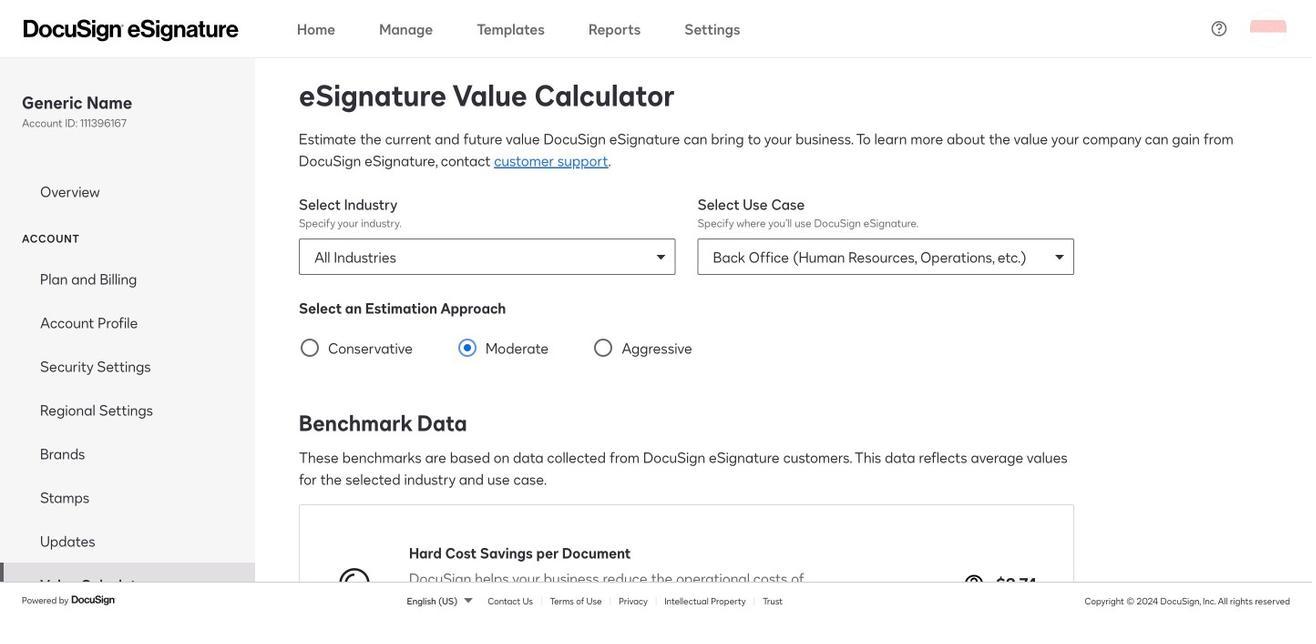 Task type: describe. For each thing, give the bounding box(es) containing it.
your uploaded profile image image
[[1250, 10, 1287, 47]]

account element
[[0, 257, 255, 607]]

hard cost savings per document image
[[336, 563, 373, 600]]

docusign image
[[71, 594, 117, 608]]



Task type: locate. For each thing, give the bounding box(es) containing it.
docusign admin image
[[24, 20, 239, 41]]



Task type: vqa. For each thing, say whether or not it's contained in the screenshot.
enter name text box
no



